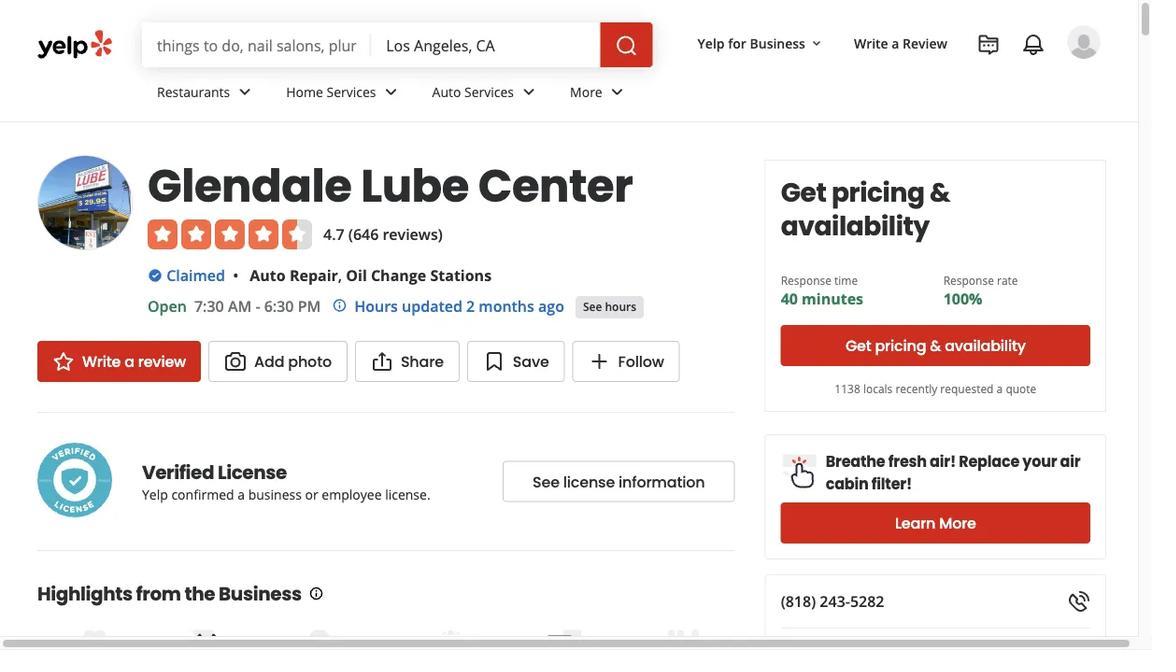 Task type: locate. For each thing, give the bounding box(es) containing it.
none field up home
[[157, 35, 356, 55]]

0 vertical spatial business
[[750, 34, 805, 52]]

business
[[750, 34, 805, 52], [219, 581, 302, 607]]

home
[[286, 83, 323, 101]]

0 horizontal spatial write
[[82, 351, 121, 372]]

license
[[563, 471, 615, 492]]

1 horizontal spatial yelp
[[698, 34, 725, 52]]

services
[[327, 83, 376, 101], [464, 83, 514, 101]]

yelp down verified
[[142, 486, 168, 504]]

1 vertical spatial see
[[533, 471, 560, 492]]

0 horizontal spatial business
[[219, 581, 302, 607]]

auto for auto services
[[432, 83, 461, 101]]

see inside button
[[533, 471, 560, 492]]

save
[[513, 351, 549, 372]]

quote
[[1006, 381, 1037, 396]]

availability up time
[[781, 207, 930, 244]]

0 vertical spatial see
[[583, 299, 602, 314]]

2 24 chevron down v2 image from the left
[[380, 81, 402, 103]]

availability up requested in the bottom right of the page
[[945, 335, 1026, 356]]

1 vertical spatial get pricing & availability
[[846, 335, 1026, 356]]

a
[[892, 34, 899, 52], [124, 351, 134, 372], [997, 381, 1003, 396], [238, 486, 245, 504]]

oil change stations link
[[346, 265, 492, 285]]

0 vertical spatial get
[[781, 174, 826, 211]]

auto down the near "text box"
[[432, 83, 461, 101]]

business left 16 chevron down v2 image
[[750, 34, 805, 52]]

0 horizontal spatial see
[[533, 471, 560, 492]]

glendale lube center
[[148, 154, 633, 217]]

24 star v2 image
[[52, 350, 75, 373]]

minority_owned_operated image
[[546, 628, 583, 650]]

business logo image
[[37, 155, 133, 250]]

write inside write a review link
[[82, 351, 121, 372]]

2 & from the top
[[930, 335, 941, 356]]

projects image
[[977, 34, 1000, 56]]

review
[[903, 34, 948, 52]]

24 chevron down v2 image inside home services link
[[380, 81, 402, 103]]

more link
[[555, 67, 644, 121]]

16 info v2 image
[[332, 298, 347, 313]]

write for write a review
[[82, 351, 121, 372]]

3 24 chevron down v2 image from the left
[[518, 81, 540, 103]]

24 chevron down v2 image right home services
[[380, 81, 402, 103]]

availability
[[781, 207, 930, 244], [945, 335, 1026, 356]]

speaks_spanish image
[[308, 628, 346, 650]]

0 vertical spatial more
[[570, 83, 602, 101]]

eco_friendly image
[[427, 628, 464, 650]]

0 vertical spatial yelp
[[698, 34, 725, 52]]

1 vertical spatial business
[[219, 581, 302, 607]]

pricing up time
[[832, 174, 925, 211]]

minutes
[[802, 289, 863, 309]]

2
[[466, 296, 475, 316]]

see left license
[[533, 471, 560, 492]]

response up 40
[[781, 272, 832, 288]]

4.7 (646 reviews)
[[323, 224, 443, 244]]

get pricing & availability up 1138 locals recently requested a quote
[[846, 335, 1026, 356]]

1 horizontal spatial see
[[583, 299, 602, 314]]

response inside response time 40 minutes
[[781, 272, 832, 288]]

business inside yelp for business 'button'
[[750, 34, 805, 52]]

info icon image
[[309, 586, 324, 601], [309, 586, 324, 601]]

24 camera v2 image
[[224, 350, 247, 373]]

yelp left for
[[698, 34, 725, 52]]

highlights
[[37, 581, 132, 607]]

see
[[583, 299, 602, 314], [533, 471, 560, 492]]

or
[[305, 486, 318, 504]]

share button
[[355, 341, 460, 382]]

write a review
[[854, 34, 948, 52]]

24 chevron down v2 image down find text field
[[234, 81, 256, 103]]

get inside button
[[846, 335, 871, 356]]

1 horizontal spatial response
[[943, 272, 994, 288]]

see left hours
[[583, 299, 602, 314]]

0 vertical spatial &
[[930, 174, 950, 211]]

1 vertical spatial get
[[846, 335, 871, 356]]

0 horizontal spatial auto
[[250, 265, 286, 285]]

get pricing & availability
[[781, 174, 950, 244], [846, 335, 1026, 356]]

2 services from the left
[[464, 83, 514, 101]]

more left 24 chevron down v2 image
[[570, 83, 602, 101]]

cabin
[[826, 473, 869, 494]]

0 horizontal spatial more
[[570, 83, 602, 101]]

services right home
[[327, 83, 376, 101]]

am
[[228, 296, 252, 316]]

yelp
[[698, 34, 725, 52], [142, 486, 168, 504]]

none field up the auto services
[[386, 35, 586, 55]]

1 vertical spatial auto
[[250, 265, 286, 285]]

None field
[[157, 35, 356, 55], [386, 35, 586, 55]]

services for home services
[[327, 83, 376, 101]]

write for write a review
[[854, 34, 888, 52]]

24 chevron down v2 image for auto services
[[518, 81, 540, 103]]

1 vertical spatial &
[[930, 335, 941, 356]]

more inside business categories element
[[570, 83, 602, 101]]

1 response from the left
[[781, 272, 832, 288]]

24 chevron down v2 image right the auto services
[[518, 81, 540, 103]]

home services link
[[271, 67, 417, 121]]

0 vertical spatial write
[[854, 34, 888, 52]]

2 horizontal spatial 24 chevron down v2 image
[[518, 81, 540, 103]]

write a review
[[82, 351, 186, 372]]

1 vertical spatial pricing
[[875, 335, 926, 356]]

see hours
[[583, 299, 636, 314]]

24 phone v2 image
[[1068, 591, 1090, 613]]

auto repair , oil change stations
[[250, 265, 492, 285]]

6:30
[[264, 296, 294, 316]]

243-
[[820, 591, 850, 612]]

get pricing & availability up time
[[781, 174, 950, 244]]

1 horizontal spatial auto
[[432, 83, 461, 101]]

pricing up recently
[[875, 335, 926, 356]]

write a review link
[[37, 341, 201, 382]]

24 chevron down v2 image for home services
[[380, 81, 402, 103]]

1 horizontal spatial more
[[939, 513, 976, 534]]

response rate 100%
[[943, 272, 1018, 309]]

family_owned_operated image
[[71, 628, 108, 650]]

1 horizontal spatial business
[[750, 34, 805, 52]]

&
[[930, 174, 950, 211], [930, 335, 941, 356]]

2 response from the left
[[943, 272, 994, 288]]

24 chevron down v2 image inside restaurants link
[[234, 81, 256, 103]]

1 horizontal spatial write
[[854, 34, 888, 52]]

24 chevron down v2 image inside 'auto services' link
[[518, 81, 540, 103]]

0 horizontal spatial services
[[327, 83, 376, 101]]

0 horizontal spatial response
[[781, 272, 832, 288]]

1 horizontal spatial get
[[846, 335, 871, 356]]

1 none field from the left
[[157, 35, 356, 55]]

1 services from the left
[[327, 83, 376, 101]]

established_in image
[[189, 628, 227, 650]]

reviews)
[[383, 224, 443, 244]]

2 none field from the left
[[386, 35, 586, 55]]

auto inside 'auto services' link
[[432, 83, 461, 101]]

1 horizontal spatial 24 chevron down v2 image
[[380, 81, 402, 103]]

more
[[570, 83, 602, 101], [939, 513, 976, 534]]

breathe fresh air! replace your air cabin filter!
[[826, 451, 1081, 494]]

the
[[185, 581, 215, 607]]

pricing
[[832, 174, 925, 211], [875, 335, 926, 356]]

1 horizontal spatial none field
[[386, 35, 586, 55]]

get
[[781, 174, 826, 211], [846, 335, 871, 356]]

0 horizontal spatial 24 chevron down v2 image
[[234, 81, 256, 103]]

lube
[[361, 154, 469, 217]]

none field find
[[157, 35, 356, 55]]

1 vertical spatial yelp
[[142, 486, 168, 504]]

highlights from the business
[[37, 581, 302, 607]]

business right the
[[219, 581, 302, 607]]

write right 24 star v2 icon
[[82, 351, 121, 372]]

months
[[479, 296, 534, 316]]

locals
[[863, 381, 893, 396]]

4.7
[[323, 224, 344, 244]]

(646
[[348, 224, 379, 244]]

1 vertical spatial availability
[[945, 335, 1026, 356]]

response inside 'response rate 100%'
[[943, 272, 994, 288]]

follow button
[[572, 341, 680, 382]]

hours
[[354, 296, 398, 316]]

write inside write a review link
[[854, 34, 888, 52]]

0 vertical spatial auto
[[432, 83, 461, 101]]

requested
[[940, 381, 994, 396]]

information
[[619, 471, 705, 492]]

yelp for business button
[[690, 26, 832, 60]]

replace
[[959, 451, 1019, 472]]

0 horizontal spatial none field
[[157, 35, 356, 55]]

1 horizontal spatial availability
[[945, 335, 1026, 356]]

glendale
[[148, 154, 352, 217]]

1 horizontal spatial services
[[464, 83, 514, 101]]

for
[[728, 34, 746, 52]]

0 vertical spatial get pricing & availability
[[781, 174, 950, 244]]

auto up -
[[250, 265, 286, 285]]

write left review
[[854, 34, 888, 52]]

see hours link
[[576, 296, 644, 319]]

16 claim filled v2 image
[[148, 268, 163, 283]]

Find text field
[[157, 35, 356, 55]]

0 horizontal spatial yelp
[[142, 486, 168, 504]]

more right "learn"
[[939, 513, 976, 534]]

1 24 chevron down v2 image from the left
[[234, 81, 256, 103]]

None search field
[[142, 22, 657, 67]]

write
[[854, 34, 888, 52], [82, 351, 121, 372]]

filter!
[[872, 473, 912, 494]]

1 vertical spatial write
[[82, 351, 121, 372]]

services down the near "text box"
[[464, 83, 514, 101]]

0 vertical spatial availability
[[781, 207, 930, 244]]

24 chevron down v2 image
[[234, 81, 256, 103], [380, 81, 402, 103], [518, 81, 540, 103]]

user actions element
[[683, 23, 1127, 138]]

response up 100%
[[943, 272, 994, 288]]

auto services
[[432, 83, 514, 101]]



Task type: describe. For each thing, give the bounding box(es) containing it.
& inside button
[[930, 335, 941, 356]]

change
[[371, 265, 426, 285]]

license.
[[385, 486, 430, 504]]

response time 40 minutes
[[781, 272, 863, 309]]

recently
[[896, 381, 937, 396]]

save button
[[467, 341, 565, 382]]

verified license yelp confirmed a business or employee license.
[[142, 459, 430, 504]]

0 vertical spatial pricing
[[832, 174, 925, 211]]

response for 40
[[781, 272, 832, 288]]

rate
[[997, 272, 1018, 288]]

greg r. image
[[1067, 25, 1101, 59]]

response for 100%
[[943, 272, 994, 288]]

pricing inside button
[[875, 335, 926, 356]]

1138 locals recently requested a quote
[[835, 381, 1037, 396]]

add photo link
[[208, 341, 348, 382]]

restaurants link
[[142, 67, 271, 121]]

pm
[[298, 296, 321, 316]]

5282
[[850, 591, 884, 612]]

learn more link
[[781, 503, 1090, 544]]

search image
[[615, 35, 638, 57]]

hours
[[605, 299, 636, 314]]

yelp inside yelp for business 'button'
[[698, 34, 725, 52]]

1 & from the top
[[930, 174, 950, 211]]

repair
[[290, 265, 338, 285]]

,
[[338, 265, 342, 285]]

see for see hours
[[583, 299, 602, 314]]

air!
[[930, 451, 956, 472]]

your
[[1022, 451, 1057, 472]]

24 chevron down v2 image for restaurants
[[234, 81, 256, 103]]

home services
[[286, 83, 376, 101]]

1138
[[835, 381, 860, 396]]

7:30
[[194, 296, 224, 316]]

verified
[[142, 459, 214, 485]]

fresh
[[888, 451, 927, 472]]

100%
[[943, 289, 982, 309]]

follow
[[618, 351, 664, 372]]

info alert
[[332, 295, 564, 318]]

learn
[[895, 513, 936, 534]]

oil
[[346, 265, 367, 285]]

time
[[835, 272, 858, 288]]

learn more
[[895, 513, 976, 534]]

24 chevron down v2 image
[[606, 81, 629, 103]]

get pricing & availability button
[[781, 325, 1090, 366]]

none field the near
[[386, 35, 586, 55]]

write a review link
[[847, 26, 955, 60]]

photo
[[288, 351, 332, 372]]

auto for auto repair , oil change stations
[[250, 265, 286, 285]]

Near text field
[[386, 35, 586, 55]]

air
[[1060, 451, 1081, 472]]

(646 reviews) link
[[348, 224, 443, 244]]

-
[[255, 296, 260, 316]]

center
[[478, 154, 633, 217]]

business
[[248, 486, 302, 504]]

1 vertical spatial more
[[939, 513, 976, 534]]

breathe
[[826, 451, 885, 472]]

16 chevron down v2 image
[[809, 36, 824, 51]]

ago
[[538, 296, 564, 316]]

4.7 star rating image
[[148, 220, 312, 249]]

review
[[138, 351, 186, 372]]

updated
[[402, 296, 462, 316]]

see for see license information
[[533, 471, 560, 492]]

notifications image
[[1022, 34, 1045, 56]]

yelp inside 'verified license yelp confirmed a business or employee license.'
[[142, 486, 168, 504]]

stations
[[430, 265, 492, 285]]

a inside 'verified license yelp confirmed a business or employee license.'
[[238, 486, 245, 504]]

employee
[[322, 486, 382, 504]]

0 horizontal spatial get
[[781, 174, 826, 211]]

see license information button
[[503, 461, 735, 502]]

x_employees image
[[664, 628, 702, 650]]

auto repair link
[[250, 265, 338, 285]]

add photo
[[254, 351, 332, 372]]

from
[[136, 581, 181, 607]]

open
[[148, 296, 187, 316]]

24 save outline v2 image
[[483, 350, 505, 373]]

confirmed
[[171, 486, 234, 504]]

get pricing & availability inside button
[[846, 335, 1026, 356]]

availability inside button
[[945, 335, 1026, 356]]

24 share v2 image
[[371, 350, 393, 373]]

(818)
[[781, 591, 816, 612]]

business categories element
[[142, 67, 1101, 121]]

yelp for business
[[698, 34, 805, 52]]

services for auto services
[[464, 83, 514, 101]]

24 add v2 image
[[588, 350, 611, 373]]

open 7:30 am - 6:30 pm
[[148, 296, 321, 316]]

license
[[218, 459, 287, 485]]

40
[[781, 289, 798, 309]]

see license information
[[533, 471, 705, 492]]

0 horizontal spatial availability
[[781, 207, 930, 244]]

hours updated 2 months ago
[[354, 296, 564, 316]]

restaurants
[[157, 83, 230, 101]]

auto services link
[[417, 67, 555, 121]]

claimed
[[166, 265, 225, 285]]

(818) 243-5282
[[781, 591, 884, 612]]

share
[[401, 351, 444, 372]]



Task type: vqa. For each thing, say whether or not it's contained in the screenshot.
Bus
no



